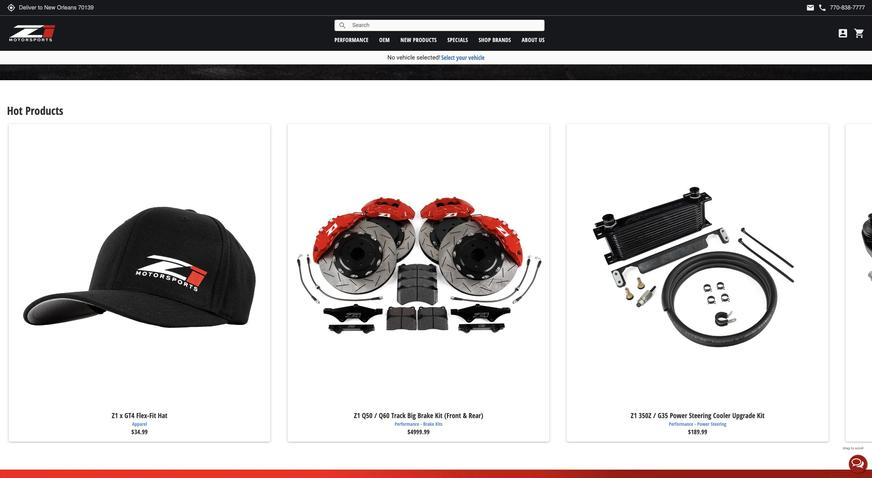Task type: vqa. For each thing, say whether or not it's contained in the screenshot.
Shop brands
yes



Task type: describe. For each thing, give the bounding box(es) containing it.
new products link
[[401, 36, 437, 44]]

0 horizontal spatial power
[[670, 411, 688, 421]]

1 vertical spatial power
[[698, 421, 710, 428]]

$189.99
[[689, 429, 708, 437]]

Search search field
[[347, 20, 545, 31]]

g35
[[658, 411, 669, 421]]

fit
[[149, 411, 156, 421]]

account_box
[[838, 28, 849, 39]]

q60
[[379, 411, 390, 421]]

performance
[[335, 36, 369, 44]]

kit inside z1 q50 / q60 track big brake kit (front & rear) performance - brake kits $4999.99
[[435, 411, 443, 421]]

search
[[339, 21, 347, 30]]

z1 for z1 x gt4 flex-fit hat
[[112, 411, 118, 421]]

$34.99
[[131, 429, 148, 437]]

new products
[[401, 36, 437, 44]]

drag to scroll
[[844, 447, 864, 451]]

performance - power steering link
[[572, 421, 824, 429]]

no vehicle selected! select your vehicle
[[388, 54, 485, 62]]

1 vertical spatial steering
[[711, 421, 727, 428]]

win this truck shop now to get automatically entered before it's too late. image
[[0, 0, 873, 80]]

z1 for z1 350z / g35 power steering cooler upgrade kit
[[631, 411, 638, 421]]

mail phone
[[807, 4, 827, 12]]

track
[[392, 411, 406, 421]]

about us link
[[522, 36, 545, 44]]

performance inside z1 350z / g35 power steering cooler upgrade kit performance - power steering $189.99
[[669, 421, 694, 428]]

0 vertical spatial steering
[[690, 411, 712, 421]]

mail
[[807, 4, 815, 12]]

account_box link
[[836, 28, 851, 39]]

specials
[[448, 36, 468, 44]]

products
[[413, 36, 437, 44]]

shop brands
[[479, 36, 512, 44]]

select
[[442, 54, 455, 62]]

z1 q50 / q60 track big brake kit (front & rear) performance - brake kits $4999.99
[[354, 411, 484, 437]]

new
[[401, 36, 412, 44]]

about
[[522, 36, 538, 44]]

scroll
[[856, 447, 864, 451]]

vehicle inside the no vehicle selected! select your vehicle
[[397, 54, 415, 61]]

/ for q50
[[375, 411, 377, 421]]

about us
[[522, 36, 545, 44]]

1 horizontal spatial vehicle
[[469, 54, 485, 62]]

apparel link
[[14, 421, 266, 429]]

to
[[852, 447, 855, 451]]

rear)
[[469, 411, 484, 421]]

mail link
[[807, 4, 815, 12]]

big
[[408, 411, 416, 421]]

shop brands link
[[479, 36, 512, 44]]

apparel
[[132, 421, 147, 428]]

&
[[463, 411, 467, 421]]

us
[[539, 36, 545, 44]]

shopping_cart
[[855, 28, 866, 39]]

cooler
[[714, 411, 731, 421]]

/ for 350z
[[654, 411, 657, 421]]

oem link
[[380, 36, 390, 44]]

smoking deals on exhaust image
[[0, 470, 873, 479]]

drag
[[844, 447, 851, 451]]



Task type: locate. For each thing, give the bounding box(es) containing it.
z1 motorsports logo image
[[9, 25, 56, 42]]

products
[[25, 103, 63, 118]]

1 / from the left
[[375, 411, 377, 421]]

flex-
[[136, 411, 149, 421]]

hot products
[[7, 103, 63, 118]]

2 kit from the left
[[758, 411, 765, 421]]

0 vertical spatial power
[[670, 411, 688, 421]]

1 vertical spatial brake
[[424, 421, 435, 428]]

upgrade
[[733, 411, 756, 421]]

q50
[[362, 411, 373, 421]]

z1
[[112, 411, 118, 421], [354, 411, 360, 421], [631, 411, 638, 421]]

hot
[[7, 103, 23, 118]]

kit inside z1 350z / g35 power steering cooler upgrade kit performance - power steering $189.99
[[758, 411, 765, 421]]

3 z1 from the left
[[631, 411, 638, 421]]

$4999.99
[[408, 429, 430, 437]]

hat
[[158, 411, 168, 421]]

1 horizontal spatial z1
[[354, 411, 360, 421]]

1 horizontal spatial performance
[[669, 421, 694, 428]]

power right g35
[[670, 411, 688, 421]]

performance up $189.99
[[669, 421, 694, 428]]

phone
[[819, 4, 827, 12]]

/ inside z1 q50 / q60 track big brake kit (front & rear) performance - brake kits $4999.99
[[375, 411, 377, 421]]

z1 left x
[[112, 411, 118, 421]]

performance
[[395, 421, 420, 428], [669, 421, 694, 428]]

z1 inside z1 x gt4 flex-fit hat apparel $34.99
[[112, 411, 118, 421]]

/ inside z1 350z / g35 power steering cooler upgrade kit performance - power steering $189.99
[[654, 411, 657, 421]]

kit right upgrade
[[758, 411, 765, 421]]

kit up kits
[[435, 411, 443, 421]]

z1 left q50
[[354, 411, 360, 421]]

phone link
[[819, 4, 866, 12]]

brands
[[493, 36, 512, 44]]

performance down 'big'
[[395, 421, 420, 428]]

/ left q60
[[375, 411, 377, 421]]

vehicle right your
[[469, 54, 485, 62]]

shopping_cart link
[[853, 28, 866, 39]]

0 vertical spatial brake
[[418, 411, 434, 421]]

2 z1 from the left
[[354, 411, 360, 421]]

0 horizontal spatial performance
[[395, 421, 420, 428]]

performance inside z1 q50 / q60 track big brake kit (front & rear) performance - brake kits $4999.99
[[395, 421, 420, 428]]

/ left g35
[[654, 411, 657, 421]]

steering
[[690, 411, 712, 421], [711, 421, 727, 428]]

z1 for z1 q50 / q60 track big brake kit (front & rear)
[[354, 411, 360, 421]]

1 horizontal spatial kit
[[758, 411, 765, 421]]

performance link
[[335, 36, 369, 44]]

power up $189.99
[[698, 421, 710, 428]]

- up $4999.99
[[421, 421, 422, 428]]

1 horizontal spatial -
[[695, 421, 697, 428]]

1 - from the left
[[421, 421, 422, 428]]

z1 x gt4 flex-fit hat apparel $34.99
[[112, 411, 168, 437]]

2 performance from the left
[[669, 421, 694, 428]]

2 horizontal spatial z1
[[631, 411, 638, 421]]

your
[[457, 54, 467, 62]]

gt4
[[125, 411, 135, 421]]

0 horizontal spatial /
[[375, 411, 377, 421]]

steering up performance - power steering link
[[690, 411, 712, 421]]

z1 inside z1 q50 / q60 track big brake kit (front & rear) performance - brake kits $4999.99
[[354, 411, 360, 421]]

brake
[[418, 411, 434, 421], [424, 421, 435, 428]]

1 performance from the left
[[395, 421, 420, 428]]

1 kit from the left
[[435, 411, 443, 421]]

steering down cooler
[[711, 421, 727, 428]]

oem
[[380, 36, 390, 44]]

power
[[670, 411, 688, 421], [698, 421, 710, 428]]

specials link
[[448, 36, 468, 44]]

x
[[120, 411, 123, 421]]

z1 left '350z'
[[631, 411, 638, 421]]

0 horizontal spatial vehicle
[[397, 54, 415, 61]]

0 horizontal spatial kit
[[435, 411, 443, 421]]

1 z1 from the left
[[112, 411, 118, 421]]

kit
[[435, 411, 443, 421], [758, 411, 765, 421]]

-
[[421, 421, 422, 428], [695, 421, 697, 428]]

z1 350z / g35 power steering cooler upgrade kit performance - power steering $189.99
[[631, 411, 765, 437]]

- up $189.99
[[695, 421, 697, 428]]

0 horizontal spatial -
[[421, 421, 422, 428]]

1 horizontal spatial /
[[654, 411, 657, 421]]

selected!
[[417, 54, 441, 61]]

/
[[375, 411, 377, 421], [654, 411, 657, 421]]

select your vehicle link
[[442, 54, 485, 62]]

- inside z1 350z / g35 power steering cooler upgrade kit performance - power steering $189.99
[[695, 421, 697, 428]]

(front
[[445, 411, 461, 421]]

brake left kits
[[424, 421, 435, 428]]

2 / from the left
[[654, 411, 657, 421]]

350z
[[639, 411, 652, 421]]

vehicle right no
[[397, 54, 415, 61]]

2 - from the left
[[695, 421, 697, 428]]

- inside z1 q50 / q60 track big brake kit (front & rear) performance - brake kits $4999.99
[[421, 421, 422, 428]]

1 horizontal spatial power
[[698, 421, 710, 428]]

my_location
[[7, 4, 15, 12]]

z1 inside z1 350z / g35 power steering cooler upgrade kit performance - power steering $189.99
[[631, 411, 638, 421]]

kits
[[436, 421, 443, 428]]

brake up 'performance - brake kits' link
[[418, 411, 434, 421]]

performance - brake kits link
[[293, 421, 545, 429]]

vehicle
[[469, 54, 485, 62], [397, 54, 415, 61]]

shop
[[479, 36, 491, 44]]

0 horizontal spatial z1
[[112, 411, 118, 421]]

no
[[388, 54, 395, 61]]



